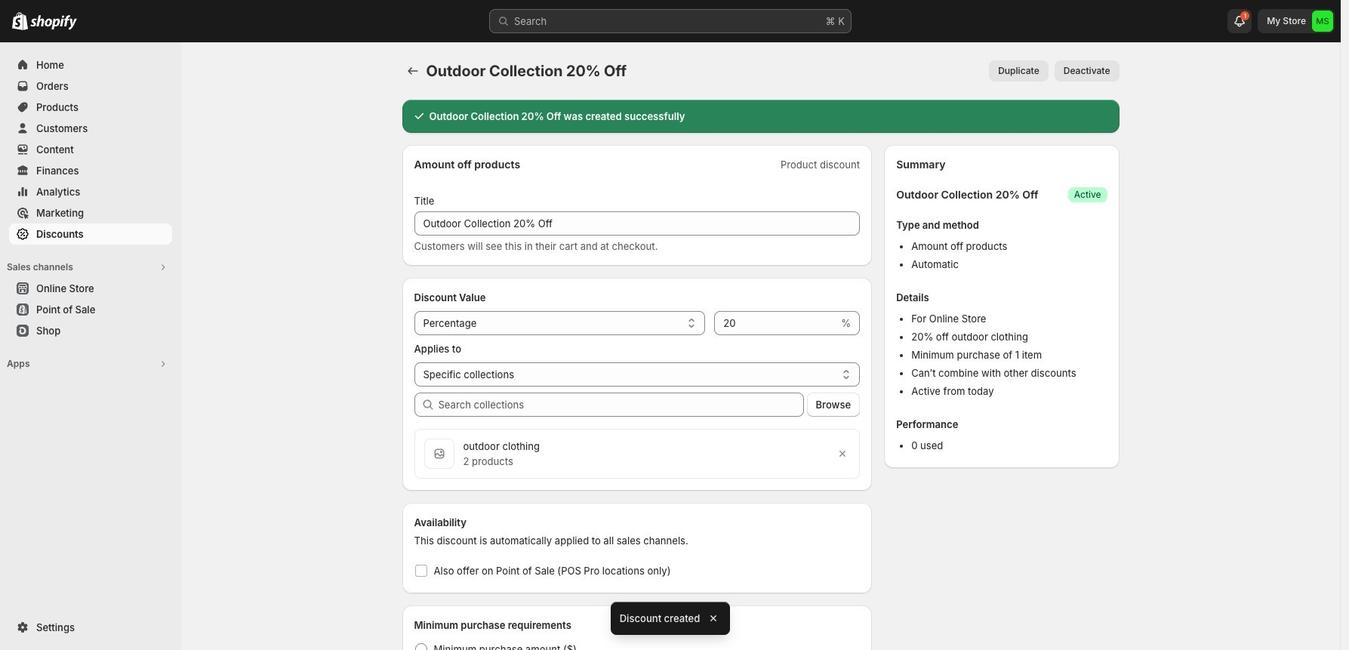 Task type: describe. For each thing, give the bounding box(es) containing it.
1 horizontal spatial shopify image
[[30, 15, 77, 30]]

Search collections text field
[[438, 393, 804, 417]]



Task type: locate. For each thing, give the bounding box(es) containing it.
shopify image
[[12, 12, 28, 30], [30, 15, 77, 30]]

0 horizontal spatial shopify image
[[12, 12, 28, 30]]

my store image
[[1313, 11, 1334, 32]]

None text field
[[414, 211, 860, 236], [715, 311, 839, 335], [414, 211, 860, 236], [715, 311, 839, 335]]



Task type: vqa. For each thing, say whether or not it's contained in the screenshot.
ONLINE STORE to the bottom
no



